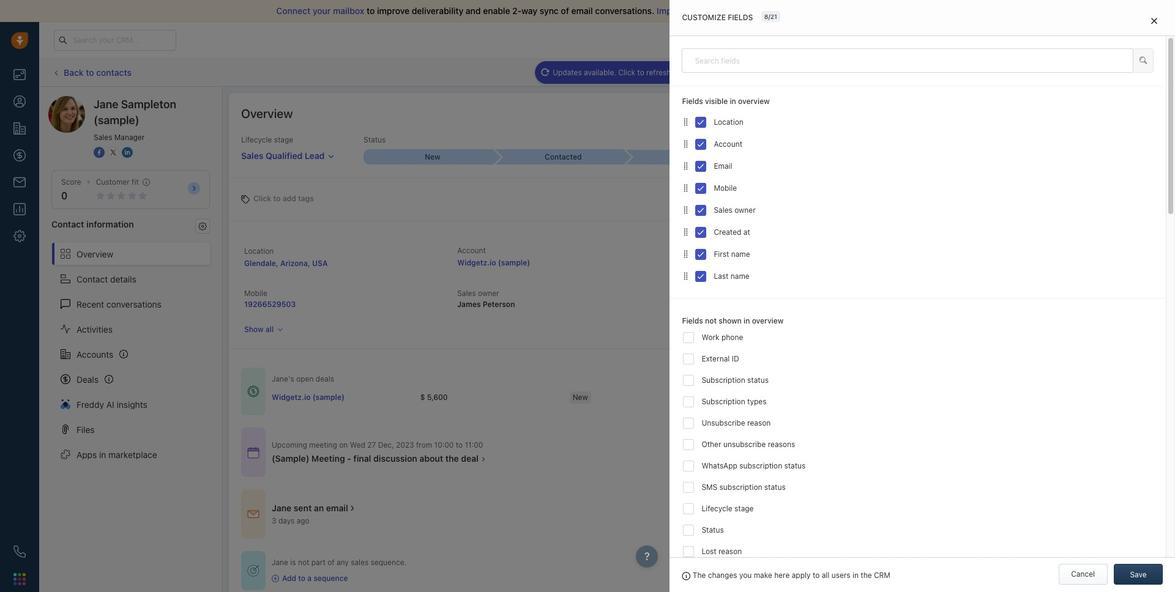 Task type: locate. For each thing, give the bounding box(es) containing it.
1 horizontal spatial add
[[1078, 68, 1092, 77]]

contact information
[[51, 219, 134, 230]]

subscription for subscription status
[[702, 376, 746, 385]]

1 horizontal spatial owner
[[735, 206, 756, 215]]

meeting down explore
[[924, 68, 952, 77]]

overview down the call
[[738, 97, 770, 106]]

contact up recent
[[77, 274, 108, 284]]

deals
[[316, 375, 334, 384]]

qualified
[[266, 151, 303, 161]]

widgetz.io (sample) link up sales owner james peterson
[[458, 258, 530, 268]]

container_wx8msf4aqz5i3rn1 image down 11:00
[[480, 456, 487, 463]]

sales activities button
[[965, 62, 1059, 83], [965, 62, 1053, 83]]

location down fields visible in overview
[[714, 118, 744, 127]]

(sample) up peterson
[[498, 258, 530, 268]]

sales up first at right top
[[714, 206, 733, 215]]

dialog
[[670, 0, 1176, 593]]

at inside dialog
[[744, 228, 750, 237]]

0 vertical spatial subscription
[[702, 376, 746, 385]]

ui drag handle image for created at
[[682, 227, 690, 237]]

row containing closes in feb
[[272, 385, 869, 411]]

5,600
[[427, 393, 448, 402]]

days for an
[[279, 517, 295, 526]]

call button
[[727, 62, 764, 83]]

name
[[731, 250, 750, 259], [731, 272, 750, 281]]

8
[[765, 13, 769, 20]]

sales for sales activities
[[983, 68, 1002, 77]]

apps in marketplace
[[77, 450, 157, 460]]

0 vertical spatial 21
[[771, 13, 778, 20]]

0 vertical spatial (sample)
[[94, 114, 139, 127]]

0 vertical spatial click
[[619, 68, 636, 77]]

mobile 19266529503
[[244, 289, 296, 309]]

and
[[466, 6, 481, 16]]

reason for unsubscribe reason
[[748, 419, 771, 428]]

cancel
[[1072, 570, 1095, 579]]

0 vertical spatial location
[[714, 118, 744, 127]]

sales qualified lead
[[241, 151, 325, 161]]

mobile up sales owner
[[714, 184, 737, 193]]

1 vertical spatial email
[[326, 503, 348, 514]]

1 vertical spatial container_wx8msf4aqz5i3rn1 image
[[247, 509, 260, 521]]

status inside dialog
[[702, 526, 724, 535]]

0 vertical spatial contact
[[51, 219, 84, 230]]

0 horizontal spatial status
[[364, 135, 386, 144]]

fields for fields visible in overview
[[682, 97, 703, 106]]

0 horizontal spatial owner
[[478, 289, 499, 298]]

upcoming
[[272, 441, 307, 450]]

(sample) inside jane sampleton (sample) sales manager
[[94, 114, 139, 127]]

sent
[[294, 503, 312, 514]]

1 vertical spatial status
[[785, 462, 806, 471]]

days right 3
[[279, 517, 295, 526]]

widgetz.io down jane's
[[272, 393, 311, 402]]

0 vertical spatial new
[[425, 153, 441, 162]]

status for whatsapp subscription status
[[785, 462, 806, 471]]

2 ui drag handle image from the top
[[682, 183, 690, 193]]

0 vertical spatial from
[[866, 6, 885, 16]]

1 horizontal spatial meeting
[[924, 68, 952, 77]]

1 vertical spatial contact
[[77, 274, 108, 284]]

(sample) for sampleton
[[94, 114, 139, 127]]

fields up "work"
[[682, 317, 703, 326]]

not right is
[[298, 558, 309, 568]]

not up "work"
[[705, 317, 717, 326]]

you
[[773, 6, 788, 16], [740, 571, 752, 581]]

1 horizontal spatial email
[[572, 6, 593, 16]]

here
[[775, 571, 790, 581]]

status for sms subscription status
[[765, 483, 786, 493]]

wed
[[350, 441, 366, 450]]

your trial ends in 21 days
[[847, 36, 928, 43]]

1 vertical spatial add
[[282, 575, 296, 584]]

add down is
[[282, 575, 296, 584]]

click
[[619, 68, 636, 77], [253, 194, 271, 203]]

ui drag handle image for account
[[682, 139, 690, 149]]

0 vertical spatial the
[[446, 454, 459, 464]]

jane inside jane sent an email 3 days ago
[[272, 503, 292, 514]]

1 ui drag handle image from the top
[[682, 117, 690, 127]]

0 vertical spatial reason
[[748, 419, 771, 428]]

0 vertical spatial container_wx8msf4aqz5i3rn1 image
[[247, 386, 260, 398]]

Search fields text field
[[682, 48, 1134, 73]]

status up feb
[[748, 376, 769, 385]]

(sample) down deals
[[313, 393, 345, 402]]

sales inside jane sampleton (sample) sales manager
[[94, 133, 112, 142]]

account
[[714, 140, 743, 149], [458, 246, 486, 255]]

mobile inside mobile 19266529503
[[244, 289, 267, 298]]

tags
[[298, 194, 314, 203]]

back to contacts link
[[51, 63, 132, 82]]

start
[[845, 6, 864, 16]]

lifecycle stage inside dialog
[[702, 505, 754, 514]]

1 vertical spatial sms
[[702, 483, 718, 493]]

2 container_wx8msf4aqz5i3rn1 image from the top
[[247, 509, 260, 521]]

0 horizontal spatial sms
[[702, 483, 718, 493]]

activities
[[1004, 68, 1035, 77]]

1 vertical spatial email
[[714, 162, 733, 171]]

of right sync
[[561, 6, 569, 16]]

overview up contact details
[[77, 249, 113, 259]]

21 right 8
[[771, 13, 778, 20]]

0 vertical spatial overview
[[241, 107, 293, 121]]

sequence
[[314, 575, 348, 584]]

new inside new link
[[425, 153, 441, 162]]

email up janesampleton@gmail.com
[[671, 246, 689, 255]]

0 horizontal spatial stage
[[274, 135, 293, 144]]

21 right ends
[[904, 36, 911, 43]]

the left crm
[[861, 571, 872, 581]]

account inside dialog
[[714, 140, 743, 149]]

widgetz.io up sales owner james peterson
[[458, 258, 496, 268]]

1 horizontal spatial deal
[[1094, 68, 1108, 77]]

ui drag handle image for sales owner
[[682, 205, 690, 215]]

feb
[[753, 392, 766, 402]]

0 horizontal spatial (sample)
[[94, 114, 139, 127]]

stage
[[274, 135, 293, 144], [735, 505, 754, 514]]

11:00
[[465, 441, 483, 450]]

interested link
[[625, 150, 756, 164]]

unsubscribe
[[702, 419, 746, 428]]

0 horizontal spatial widgetz.io (sample) link
[[272, 392, 345, 403]]

first
[[714, 250, 729, 259]]

contacts
[[96, 67, 132, 78]]

1 vertical spatial the
[[861, 571, 872, 581]]

fields left the visible
[[682, 97, 703, 106]]

email
[[695, 68, 714, 77], [714, 162, 733, 171], [671, 246, 689, 255]]

email janesampleton@gmail.com
[[671, 246, 768, 268]]

1 horizontal spatial (sample)
[[313, 393, 345, 402]]

click left add
[[253, 194, 271, 203]]

0 horizontal spatial of
[[328, 558, 335, 568]]

1 vertical spatial name
[[731, 272, 750, 281]]

deal down what's new "image" at top
[[1094, 68, 1108, 77]]

21 inside dialog
[[771, 13, 778, 20]]

jane inside jane sampleton (sample) sales manager
[[94, 98, 118, 111]]

sales right the any
[[351, 558, 369, 568]]

container_wx8msf4aqz5i3rn1 image
[[247, 386, 260, 398], [247, 509, 260, 521]]

1 horizontal spatial sms
[[810, 68, 825, 77]]

0 horizontal spatial new
[[425, 153, 441, 162]]

1 vertical spatial widgetz.io (sample) link
[[272, 392, 345, 403]]

owner inside sales owner james peterson
[[478, 289, 499, 298]]

0 vertical spatial account
[[714, 140, 743, 149]]

2 vertical spatial (sample)
[[313, 393, 345, 402]]

row
[[272, 385, 869, 411]]

email right the an
[[326, 503, 348, 514]]

jane left is
[[272, 558, 288, 568]]

meeting down meeting on the bottom
[[312, 454, 345, 464]]

sequence.
[[371, 558, 407, 568]]

1 ui drag handle image from the top
[[682, 139, 690, 149]]

lifecycle down sms subscription status
[[702, 505, 733, 514]]

1 your from the left
[[313, 6, 331, 16]]

2 vertical spatial status
[[765, 483, 786, 493]]

days inside jane sent an email 3 days ago
[[279, 517, 295, 526]]

2 horizontal spatial (sample)
[[498, 258, 530, 268]]

container_wx8msf4aqz5i3rn1 image left 3
[[247, 509, 260, 521]]

0 vertical spatial jane
[[94, 98, 118, 111]]

(sample)
[[272, 454, 309, 464]]

click right the available. on the top of page
[[619, 68, 636, 77]]

sales left the manager
[[94, 133, 112, 142]]

crm
[[874, 571, 891, 581]]

what's new image
[[1088, 35, 1097, 44]]

email right sync
[[572, 6, 593, 16]]

ui drag handle image left last
[[682, 271, 690, 281]]

contact down 0 button
[[51, 219, 84, 230]]

widgetz.io (sample) link
[[458, 258, 530, 268], [272, 392, 345, 403]]

unsubscribe
[[724, 440, 766, 450]]

meeting
[[924, 68, 952, 77], [312, 454, 345, 464]]

account up sales owner james peterson
[[458, 246, 486, 255]]

work
[[702, 333, 720, 342]]

add inside button
[[1078, 68, 1092, 77]]

owner inside dialog
[[735, 206, 756, 215]]

in right users at the bottom right of page
[[853, 571, 859, 581]]

sales left activities
[[983, 68, 1002, 77]]

lifecycle stage down sms subscription status
[[702, 505, 754, 514]]

in right shown
[[744, 317, 750, 326]]

ui drag handle image for email
[[682, 161, 690, 171]]

overview right shown
[[752, 317, 784, 326]]

connect your mailbox to improve deliverability and enable 2-way sync of email conversations. import all your sales data so you don't have to start from scratch.
[[276, 6, 921, 16]]

created at up first name
[[714, 228, 750, 237]]

reason right lost on the bottom right
[[719, 548, 742, 557]]

0 horizontal spatial add
[[282, 575, 296, 584]]

all right import
[[686, 6, 695, 16]]

1 vertical spatial 21
[[904, 36, 911, 43]]

container_wx8msf4aqz5i3rn1 image left the upcoming
[[247, 447, 260, 459]]

0 horizontal spatial 21
[[771, 13, 778, 20]]

status up new link
[[364, 135, 386, 144]]

visible
[[705, 97, 728, 106]]

don't
[[790, 6, 811, 16]]

0 vertical spatial name
[[731, 250, 750, 259]]

sms inside dialog
[[702, 483, 718, 493]]

1 horizontal spatial days
[[913, 36, 928, 43]]

the down 10:00
[[446, 454, 459, 464]]

status down whatsapp subscription status on the right of page
[[765, 483, 786, 493]]

subscription up "unsubscribe"
[[702, 398, 746, 407]]

mobile inside dialog
[[714, 184, 737, 193]]

improve
[[377, 6, 410, 16]]

1 horizontal spatial your
[[697, 6, 715, 16]]

2 horizontal spatial all
[[822, 571, 830, 581]]

to right 'apply'
[[813, 571, 820, 581]]

from right 'start'
[[866, 6, 885, 16]]

0 vertical spatial fields
[[682, 97, 703, 106]]

external
[[702, 355, 730, 364]]

created at down janesampleton@gmail.com link
[[671, 289, 707, 298]]

sales left data
[[718, 6, 739, 16]]

contacted link
[[494, 149, 625, 165]]

sales inside dialog
[[714, 206, 733, 215]]

location inside location glendale, arizona, usa
[[244, 247, 274, 256]]

name right first at right top
[[731, 250, 750, 259]]

0 horizontal spatial account
[[458, 246, 486, 255]]

account inside account widgetz.io (sample)
[[458, 246, 486, 255]]

1 vertical spatial status
[[702, 526, 724, 535]]

0 horizontal spatial not
[[298, 558, 309, 568]]

0 vertical spatial widgetz.io (sample) link
[[458, 258, 530, 268]]

contact for contact details
[[77, 274, 108, 284]]

ends
[[878, 36, 894, 43]]

is
[[290, 558, 296, 568]]

phone element
[[7, 540, 32, 565]]

0 vertical spatial status
[[364, 135, 386, 144]]

at down janesampleton@gmail.com link
[[700, 289, 707, 298]]

owner up peterson
[[478, 289, 499, 298]]

1 container_wx8msf4aqz5i3rn1 image from the top
[[247, 386, 260, 398]]

deal down 11:00
[[461, 454, 479, 464]]

0 vertical spatial lifecycle stage
[[241, 135, 293, 144]]

changes
[[708, 571, 738, 581]]

unsubscribe reason
[[702, 419, 771, 428]]

0 horizontal spatial days
[[279, 517, 295, 526]]

freddy ai insights
[[77, 400, 147, 410]]

external id
[[702, 355, 739, 364]]

0 vertical spatial owner
[[735, 206, 756, 215]]

status down reasons
[[785, 462, 806, 471]]

0 vertical spatial lifecycle
[[241, 135, 272, 144]]

jane's open deals
[[272, 375, 334, 384]]

1 horizontal spatial account
[[714, 140, 743, 149]]

10:00
[[434, 441, 454, 450]]

3
[[272, 517, 276, 526]]

0 horizontal spatial overview
[[77, 249, 113, 259]]

1 vertical spatial jane
[[272, 503, 292, 514]]

days up search fields text box
[[913, 36, 928, 43]]

add down what's new "image" at top
[[1078, 68, 1092, 77]]

open
[[296, 375, 314, 384]]

mobile up 19266529503 link
[[244, 289, 267, 298]]

freshworks switcher image
[[13, 574, 26, 586]]

created down janesampleton@gmail.com link
[[671, 289, 698, 298]]

lifecycle up sales qualified lead
[[241, 135, 272, 144]]

upcoming meeting on wed 27 dec, 2023 from 10:00 to 11:00
[[272, 441, 483, 450]]

status up lost on the bottom right
[[702, 526, 724, 535]]

0 horizontal spatial click
[[253, 194, 271, 203]]

sms for sms subscription status
[[702, 483, 718, 493]]

(sample) inside account widgetz.io (sample)
[[498, 258, 530, 268]]

subscription down the other unsubscribe reasons
[[740, 462, 783, 471]]

1 vertical spatial at
[[700, 289, 707, 298]]

1 subscription from the top
[[702, 376, 746, 385]]

sms inside button
[[810, 68, 825, 77]]

1 vertical spatial new
[[573, 393, 588, 402]]

1 vertical spatial stage
[[735, 505, 754, 514]]

0 horizontal spatial lifecycle stage
[[241, 135, 293, 144]]

1 fields from the top
[[682, 97, 703, 106]]

you left make
[[740, 571, 752, 581]]

Search your CRM... text field
[[54, 30, 176, 51]]

all
[[686, 6, 695, 16], [266, 325, 274, 334], [822, 571, 830, 581]]

part
[[312, 558, 326, 568]]

1 vertical spatial mobile
[[244, 289, 267, 298]]

2 fields from the top
[[682, 317, 703, 326]]

account up 'interested' button
[[714, 140, 743, 149]]

2 ui drag handle image from the top
[[682, 161, 690, 171]]

your left mailbox
[[313, 6, 331, 16]]

sales owner
[[714, 206, 756, 215]]

subscription for subscription types
[[702, 398, 746, 407]]

overview
[[241, 107, 293, 121], [77, 249, 113, 259]]

1 horizontal spatial widgetz.io
[[458, 258, 496, 268]]

conversations.
[[595, 6, 655, 16]]

to left refresh.
[[638, 68, 645, 77]]

location inside dialog
[[714, 118, 744, 127]]

sms
[[810, 68, 825, 77], [702, 483, 718, 493]]

0 horizontal spatial your
[[313, 6, 331, 16]]

at down sales owner
[[744, 228, 750, 237]]

reason down types on the bottom
[[748, 419, 771, 428]]

updates
[[553, 68, 582, 77]]

owner
[[735, 206, 756, 215], [478, 289, 499, 298]]

in right the visible
[[730, 97, 736, 106]]

lifecycle stage
[[241, 135, 293, 144], [702, 505, 754, 514]]

all left users at the bottom right of page
[[822, 571, 830, 581]]

sms for sms
[[810, 68, 825, 77]]

0 horizontal spatial created
[[671, 289, 698, 298]]

(sample) up the manager
[[94, 114, 139, 127]]

container_wx8msf4aqz5i3rn1 image
[[247, 447, 260, 459], [480, 456, 487, 463], [247, 565, 260, 577], [272, 576, 279, 583]]

0 vertical spatial widgetz.io
[[458, 258, 496, 268]]

0 horizontal spatial the
[[446, 454, 459, 464]]

container_wx8msf4aqz5i3rn1 image left a
[[272, 576, 279, 583]]

owner up first name
[[735, 206, 756, 215]]

3 ui drag handle image from the top
[[682, 205, 690, 215]]

0 vertical spatial deal
[[1094, 68, 1108, 77]]

deal inside button
[[1094, 68, 1108, 77]]

created inside dialog
[[714, 228, 742, 237]]

location up glendale,
[[244, 247, 274, 256]]

subscription down whatsapp subscription status on the right of page
[[720, 483, 763, 493]]

4 ui drag handle image from the top
[[682, 271, 690, 281]]

lifecycle stage up sales qualified lead
[[241, 135, 293, 144]]

sms subscription status
[[702, 483, 786, 493]]

0 vertical spatial created at
[[714, 228, 750, 237]]

subscription up closes
[[702, 376, 746, 385]]

stage down sms subscription status
[[735, 505, 754, 514]]

jane up 3
[[272, 503, 292, 514]]

1 horizontal spatial not
[[705, 317, 717, 326]]

jane sampleton (sample) sales manager
[[94, 98, 176, 142]]

created up first name
[[714, 228, 742, 237]]

1 horizontal spatial lifecycle
[[702, 505, 733, 514]]

1 vertical spatial lifecycle
[[702, 505, 733, 514]]

sales up james on the left bottom of page
[[458, 289, 476, 298]]

mng settings image
[[198, 222, 207, 231]]

the
[[693, 571, 706, 581]]

not
[[705, 317, 717, 326], [298, 558, 309, 568]]

0 horizontal spatial meeting
[[312, 454, 345, 464]]

new
[[425, 153, 441, 162], [573, 393, 588, 402]]

whatsapp
[[702, 462, 738, 471]]

updates available. click to refresh.
[[553, 68, 673, 77]]

0 vertical spatial overview
[[738, 97, 770, 106]]

ui drag handle image up interested
[[682, 117, 690, 127]]

to left add
[[273, 194, 281, 203]]

2 subscription from the top
[[702, 398, 746, 407]]

1 horizontal spatial mobile
[[714, 184, 737, 193]]

scratch.
[[888, 6, 921, 16]]

to left 11:00
[[456, 441, 463, 450]]

widgetz.io (sample) link down open
[[272, 392, 345, 403]]

email inside email janesampleton@gmail.com
[[671, 246, 689, 255]]

1 vertical spatial account
[[458, 246, 486, 255]]

in left feb
[[745, 392, 751, 402]]

4 ui drag handle image from the top
[[682, 249, 690, 259]]

0 horizontal spatial mobile
[[244, 289, 267, 298]]

overview up sales qualified lead
[[241, 107, 293, 121]]

email up sales owner
[[714, 162, 733, 171]]

ui drag handle image
[[682, 117, 690, 127], [682, 183, 690, 193], [682, 205, 690, 215], [682, 271, 690, 281]]

1 vertical spatial overview
[[752, 317, 784, 326]]

send email image
[[1061, 36, 1070, 44]]

0 vertical spatial days
[[913, 36, 928, 43]]

1 vertical spatial widgetz.io
[[272, 393, 311, 402]]

0 horizontal spatial lifecycle
[[241, 135, 272, 144]]

explore plans
[[951, 35, 999, 44]]

0 vertical spatial not
[[705, 317, 717, 326]]

email inside dialog
[[714, 162, 733, 171]]

apply
[[792, 571, 811, 581]]

stage up sales qualified lead link
[[274, 135, 293, 144]]

0 vertical spatial at
[[744, 228, 750, 237]]

3 ui drag handle image from the top
[[682, 227, 690, 237]]

at
[[744, 228, 750, 237], [700, 289, 707, 298]]

created at
[[714, 228, 750, 237], [671, 289, 707, 298]]

1 vertical spatial lifecycle stage
[[702, 505, 754, 514]]

name right last
[[731, 272, 750, 281]]

ui drag handle image for location
[[682, 117, 690, 127]]

final
[[354, 454, 371, 464]]

ui drag handle image
[[682, 139, 690, 149], [682, 161, 690, 171], [682, 227, 690, 237], [682, 249, 690, 259]]

jane for is
[[272, 558, 288, 568]]

about
[[420, 454, 443, 464]]



Task type: vqa. For each thing, say whether or not it's contained in the screenshot.
fifth ui drag handle image
yes



Task type: describe. For each thing, give the bounding box(es) containing it.
stage inside dialog
[[735, 505, 754, 514]]

$
[[420, 393, 425, 402]]

closes
[[719, 392, 743, 402]]

task
[[877, 68, 893, 77]]

reason for lost reason
[[719, 548, 742, 557]]

close image
[[1152, 17, 1158, 24]]

recent
[[77, 299, 104, 310]]

0 horizontal spatial widgetz.io
[[272, 393, 311, 402]]

accounts
[[77, 349, 114, 360]]

2 your from the left
[[697, 6, 715, 16]]

1 horizontal spatial of
[[561, 6, 569, 16]]

lifecycle inside dialog
[[702, 505, 733, 514]]

fields
[[728, 13, 753, 22]]

phone image
[[13, 546, 26, 558]]

work phone
[[702, 333, 744, 342]]

trial
[[864, 36, 877, 43]]

8 / 21
[[765, 13, 778, 20]]

in right ends
[[896, 36, 902, 43]]

data
[[741, 6, 759, 16]]

sync
[[540, 6, 559, 16]]

other unsubscribe reasons
[[702, 440, 795, 450]]

janesampleton@gmail.com
[[671, 258, 768, 268]]

to right back
[[86, 67, 94, 78]]

shown
[[719, 317, 742, 326]]

widgetz.io (sample) link inside row
[[272, 392, 345, 403]]

widgetz.io inside account widgetz.io (sample)
[[458, 258, 496, 268]]

deals
[[77, 374, 99, 385]]

sales for sales qualified lead
[[241, 151, 264, 161]]

information
[[86, 219, 134, 230]]

you inside dialog
[[740, 571, 752, 581]]

contact for contact information
[[51, 219, 84, 230]]

email inside button
[[695, 68, 714, 77]]

days for ends
[[913, 36, 928, 43]]

in right apps
[[99, 450, 106, 460]]

not inside dialog
[[705, 317, 717, 326]]

explore
[[951, 35, 978, 44]]

subscription for whatsapp
[[740, 462, 783, 471]]

1 horizontal spatial you
[[773, 6, 788, 16]]

sales for sales owner
[[714, 206, 733, 215]]

container_wx8msf4aqz5i3rn1 image inside add to a sequence link
[[272, 576, 279, 583]]

types
[[748, 398, 767, 407]]

jane sent an email 3 days ago
[[272, 503, 348, 526]]

back to contacts
[[64, 67, 132, 78]]

to left 'start'
[[835, 6, 843, 16]]

name for first name
[[731, 250, 750, 259]]

27
[[368, 441, 376, 450]]

1 vertical spatial created
[[671, 289, 698, 298]]

call
[[745, 68, 758, 77]]

the inside dialog
[[861, 571, 872, 581]]

email inside jane sent an email 3 days ago
[[326, 503, 348, 514]]

fields for fields not shown in overview
[[682, 317, 703, 326]]

ui drag handle image for first name
[[682, 249, 690, 259]]

score 0
[[61, 178, 81, 202]]

an
[[314, 503, 324, 514]]

location for location glendale, arizona, usa
[[244, 247, 274, 256]]

connect
[[276, 6, 311, 16]]

apps
[[77, 450, 97, 460]]

new inside row
[[573, 393, 588, 402]]

1 horizontal spatial all
[[686, 6, 695, 16]]

(sample) meeting - final discussion about the deal
[[272, 454, 479, 464]]

fit
[[132, 178, 139, 187]]

import
[[657, 6, 684, 16]]

0 vertical spatial status
[[748, 376, 769, 385]]

import all your sales data link
[[657, 6, 761, 16]]

19266529503 link
[[244, 300, 296, 309]]

jane for sampleton
[[94, 98, 118, 111]]

ui drag handle image for last name
[[682, 271, 690, 281]]

add deal button
[[1059, 62, 1114, 83]]

1 horizontal spatial click
[[619, 68, 636, 77]]

interested button
[[625, 150, 756, 164]]

manager
[[114, 133, 145, 142]]

to right mailbox
[[367, 6, 375, 16]]

contacted
[[545, 153, 582, 162]]

the changes you make here apply to all users in the crm
[[693, 571, 891, 581]]

mobile for mobile 19266529503
[[244, 289, 267, 298]]

1 horizontal spatial 21
[[904, 36, 911, 43]]

make
[[754, 571, 773, 581]]

19266529503
[[244, 300, 296, 309]]

customize
[[682, 13, 726, 22]]

1 vertical spatial meeting
[[312, 454, 345, 464]]

save
[[1131, 571, 1147, 580]]

add for add deal
[[1078, 68, 1092, 77]]

1 vertical spatial click
[[253, 194, 271, 203]]

show all
[[244, 325, 274, 334]]

add for add to a sequence
[[282, 575, 296, 584]]

mobile for mobile
[[714, 184, 737, 193]]

1 horizontal spatial widgetz.io (sample) link
[[458, 258, 530, 268]]

so
[[761, 6, 771, 16]]

0 vertical spatial sales
[[718, 6, 739, 16]]

new link
[[364, 149, 494, 165]]

available.
[[584, 68, 616, 77]]

account for account
[[714, 140, 743, 149]]

widgetz.io (sample)
[[272, 393, 345, 402]]

add
[[283, 194, 296, 203]]

email button
[[677, 62, 721, 83]]

container_wx8msf4aqz5i3rn1 image left is
[[247, 565, 260, 577]]

lost reason
[[702, 548, 742, 557]]

meeting
[[309, 441, 337, 450]]

ui drag handle image for mobile
[[682, 183, 690, 193]]

container_wx8msf4aqz5i3rn1 image for jane sent an email
[[247, 509, 260, 521]]

0 vertical spatial stage
[[274, 135, 293, 144]]

1 vertical spatial of
[[328, 558, 335, 568]]

1 vertical spatial not
[[298, 558, 309, 568]]

have
[[813, 6, 832, 16]]

sales inside sales owner james peterson
[[458, 289, 476, 298]]

created at inside dialog
[[714, 228, 750, 237]]

(sample) inside row
[[313, 393, 345, 402]]

owner for sales owner james peterson
[[478, 289, 499, 298]]

0 horizontal spatial deal
[[461, 454, 479, 464]]

call link
[[727, 62, 764, 83]]

container_wx8msf4aqz5i3rn1 image for jane's open deals
[[247, 386, 260, 398]]

peterson
[[483, 300, 515, 309]]

any
[[337, 558, 349, 568]]

-
[[347, 454, 351, 464]]

click to add tags
[[253, 194, 314, 203]]

interested
[[674, 152, 710, 161]]

jane for sent
[[272, 503, 292, 514]]

2023
[[396, 441, 414, 450]]

0 vertical spatial email
[[572, 6, 593, 16]]

/
[[769, 13, 771, 20]]

dialog containing customize fields
[[670, 0, 1176, 593]]

location glendale, arizona, usa
[[244, 247, 328, 268]]

1 horizontal spatial overview
[[241, 107, 293, 121]]

ai
[[106, 400, 114, 410]]

refresh.
[[647, 68, 673, 77]]

activities
[[77, 324, 113, 335]]

account for account widgetz.io (sample)
[[458, 246, 486, 255]]

subscription types
[[702, 398, 767, 407]]

in inside row
[[745, 392, 751, 402]]

sales qualified lead link
[[241, 145, 335, 162]]

location for location
[[714, 118, 744, 127]]

cancel button
[[1059, 565, 1108, 586]]

whatsapp subscription status
[[702, 462, 806, 471]]

meeting inside button
[[924, 68, 952, 77]]

search image
[[1140, 56, 1147, 65]]

users
[[832, 571, 851, 581]]

1 vertical spatial created at
[[671, 289, 707, 298]]

janesampleton@gmail.com link
[[671, 257, 768, 269]]

owner for sales owner
[[735, 206, 756, 215]]

customize fields
[[682, 13, 753, 22]]

1 horizontal spatial from
[[866, 6, 885, 16]]

1 vertical spatial sales
[[351, 558, 369, 568]]

(sample) for widgetz.io
[[498, 258, 530, 268]]

a
[[308, 575, 312, 584]]

all inside dialog
[[822, 571, 830, 581]]

name for last name
[[731, 272, 750, 281]]

to left a
[[298, 575, 306, 584]]

1 vertical spatial from
[[416, 441, 432, 450]]

1 vertical spatial all
[[266, 325, 274, 334]]

usa
[[312, 259, 328, 268]]

last name
[[714, 272, 750, 281]]

account widgetz.io (sample)
[[458, 246, 530, 268]]

subscription for sms
[[720, 483, 763, 493]]



